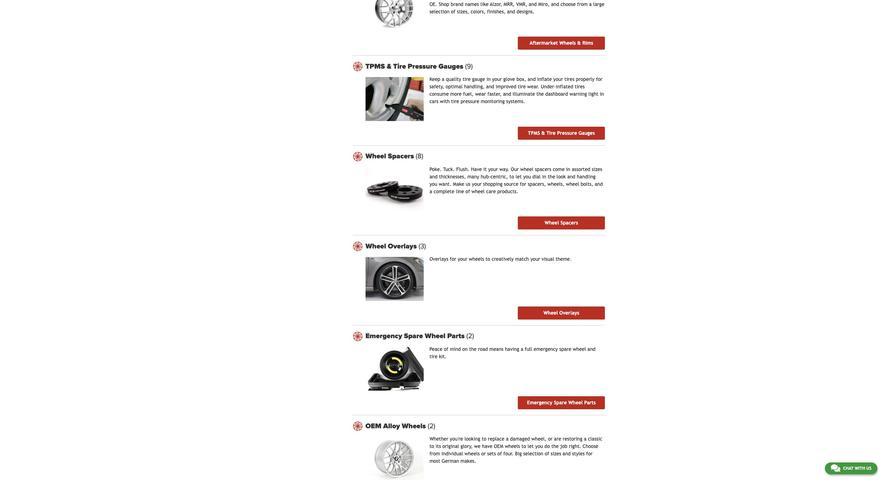 Task type: locate. For each thing, give the bounding box(es) containing it.
the up wheels,
[[548, 174, 555, 180]]

dashboard
[[545, 91, 568, 97]]

1 horizontal spatial overlays
[[430, 257, 448, 262]]

make
[[453, 181, 464, 187]]

in right gauge
[[487, 77, 491, 82]]

for inside keep a quality tire gauge in your glove box, and inflate your tires properly for safety, optimal handling, and improved tire wear. under-inflated tires consume more fuel, wear faster, and illuminate the dashboard warning light in cars with tire pressure monitoring systems.
[[596, 77, 602, 82]]

and down job
[[563, 452, 571, 457]]

0 vertical spatial wheel spacers link
[[365, 152, 605, 161]]

1 horizontal spatial you
[[523, 174, 531, 180]]

tire down more
[[451, 99, 459, 104]]

and down "poke."
[[430, 174, 438, 180]]

of right sets
[[497, 452, 502, 457]]

0 vertical spatial wheel overlays link
[[365, 242, 605, 251]]

individual
[[442, 452, 463, 457]]

0 vertical spatial emergency spare wheel parts
[[365, 332, 466, 341]]

glory,
[[461, 444, 473, 450]]

tuck.
[[443, 167, 455, 172]]

wheel inside wheel overlays link
[[544, 310, 558, 316]]

0 horizontal spatial spacers
[[388, 152, 414, 161]]

tires up warning
[[575, 84, 585, 90]]

wheel for topmost wheel overlays link
[[365, 242, 386, 251]]

gauges
[[439, 62, 463, 71], [579, 130, 595, 136]]

1 vertical spatial you
[[430, 181, 437, 187]]

us
[[866, 467, 872, 472]]

1 vertical spatial &
[[387, 62, 391, 71]]

0 vertical spatial spare
[[404, 332, 423, 341]]

1 horizontal spatial emergency
[[527, 401, 552, 406]]

0 vertical spatial oem
[[365, 423, 381, 431]]

tire
[[393, 62, 406, 71], [546, 130, 556, 136]]

oem alloy wheels thumbnail image image
[[365, 438, 424, 481]]

aftermarket wheels & rims thumbnail image image
[[365, 0, 424, 31]]

1 vertical spatial tpms
[[528, 130, 540, 136]]

for inside the poke. tuck. flush. have it your way. our wheel spacers come in assorted sizes and thicknesses, many hub-centric, to let you dial in the look and handling you want. make us your shopping source for spacers, wheels, wheel bolts, and a complete line of wheel care products.
[[520, 181, 526, 187]]

the right on
[[469, 347, 477, 352]]

1 horizontal spatial let
[[528, 444, 534, 450]]

handling
[[577, 174, 596, 180]]

0 horizontal spatial oem
[[365, 423, 381, 431]]

a left complete
[[430, 189, 432, 195]]

0 vertical spatial parts
[[447, 332, 465, 341]]

0 horizontal spatial tpms & tire pressure gauges
[[365, 62, 465, 71]]

tpms
[[365, 62, 385, 71], [528, 130, 540, 136]]

1 vertical spatial pressure
[[557, 130, 577, 136]]

to
[[510, 174, 514, 180], [486, 257, 490, 262], [482, 437, 486, 442], [430, 444, 434, 450], [522, 444, 526, 450]]

0 horizontal spatial tire
[[393, 62, 406, 71]]

0 horizontal spatial pressure
[[408, 62, 437, 71]]

oem inside whether you're looking to replace a damaged wheel, or are restoring a classic to its original glory, we have oem wheels to let you do the job right. choose from individual wheels or sets of four. big selection of sizes and styles for most german makes.
[[494, 444, 503, 450]]

looking
[[465, 437, 480, 442]]

a right replace
[[506, 437, 509, 442]]

optimal
[[446, 84, 463, 90]]

the
[[537, 91, 544, 97], [548, 174, 555, 180], [469, 347, 477, 352], [551, 444, 559, 450]]

emergency spare wheel parts
[[365, 332, 466, 341], [527, 401, 596, 406]]

wheel spacers for "wheel spacers" link to the top
[[365, 152, 416, 161]]

1 horizontal spatial tpms & tire pressure gauges
[[528, 130, 595, 136]]

hub-
[[481, 174, 491, 180]]

the inside keep a quality tire gauge in your glove box, and inflate your tires properly for safety, optimal handling, and improved tire wear. under-inflated tires consume more fuel, wear faster, and illuminate the dashboard warning light in cars with tire pressure monitoring systems.
[[537, 91, 544, 97]]

you
[[523, 174, 531, 180], [430, 181, 437, 187], [535, 444, 543, 450]]

chat with us
[[843, 467, 872, 472]]

sizes inside whether you're looking to replace a damaged wheel, or are restoring a classic to its original glory, we have oem wheels to let you do the job right. choose from individual wheels or sets of four. big selection of sizes and styles for most german makes.
[[551, 452, 561, 457]]

the inside whether you're looking to replace a damaged wheel, or are restoring a classic to its original glory, we have oem wheels to let you do the job right. choose from individual wheels or sets of four. big selection of sizes and styles for most german makes.
[[551, 444, 559, 450]]

1 vertical spatial or
[[481, 452, 486, 457]]

you left dial
[[523, 174, 531, 180]]

1 vertical spatial spacers
[[561, 220, 578, 226]]

a
[[442, 77, 444, 82], [430, 189, 432, 195], [521, 347, 523, 352], [506, 437, 509, 442], [584, 437, 587, 442]]

1 horizontal spatial spare
[[554, 401, 567, 406]]

1 horizontal spatial sizes
[[592, 167, 602, 172]]

1 vertical spatial wheel overlays
[[544, 310, 579, 316]]

&
[[577, 40, 581, 46], [387, 62, 391, 71], [542, 130, 545, 136]]

monitoring
[[481, 99, 505, 104]]

wheels up makes.
[[465, 452, 480, 457]]

0 vertical spatial tpms & tire pressure gauges link
[[365, 62, 605, 71]]

1 horizontal spatial wheel overlays
[[544, 310, 579, 316]]

tpms & tire pressure gauges link
[[365, 62, 605, 71], [518, 127, 605, 140]]

and down 'improved'
[[503, 91, 511, 97]]

sizes
[[592, 167, 602, 172], [551, 452, 561, 457]]

wheel overlays thumbnail image image
[[365, 257, 424, 301]]

tpms & tire pressure gauges thumbnail image image
[[365, 77, 424, 121]]

1 vertical spatial sizes
[[551, 452, 561, 457]]

0 horizontal spatial wheel overlays
[[365, 242, 419, 251]]

0 horizontal spatial with
[[440, 99, 450, 104]]

your
[[492, 77, 502, 82], [553, 77, 563, 82], [488, 167, 498, 172], [472, 181, 482, 187], [458, 257, 467, 262], [530, 257, 540, 262]]

full
[[525, 347, 532, 352]]

sizes down job
[[551, 452, 561, 457]]

2 vertical spatial overlays
[[559, 310, 579, 316]]

1 vertical spatial emergency spare wheel parts
[[527, 401, 596, 406]]

or
[[548, 437, 553, 442], [481, 452, 486, 457]]

in
[[487, 77, 491, 82], [600, 91, 604, 97], [566, 167, 570, 172], [542, 174, 546, 180]]

parts
[[447, 332, 465, 341], [584, 401, 596, 406]]

2 horizontal spatial &
[[577, 40, 581, 46]]

emergency
[[365, 332, 402, 341], [527, 401, 552, 406]]

under-
[[541, 84, 556, 90]]

it
[[483, 167, 487, 172]]

wheels
[[469, 257, 484, 262], [505, 444, 520, 450], [465, 452, 480, 457]]

a right keep
[[442, 77, 444, 82]]

and right spare
[[588, 347, 596, 352]]

2 horizontal spatial you
[[535, 444, 543, 450]]

2 vertical spatial you
[[535, 444, 543, 450]]

of
[[466, 189, 470, 195], [444, 347, 448, 352], [497, 452, 502, 457], [545, 452, 549, 457]]

assorted
[[572, 167, 590, 172]]

the inside peace of mind on the road means having a full emergency spare wheel and tire kit.
[[469, 347, 477, 352]]

spacers
[[388, 152, 414, 161], [561, 220, 578, 226]]

choose
[[583, 444, 598, 450]]

come
[[553, 167, 565, 172]]

whether you're looking to replace a damaged wheel, or are restoring a classic to its original glory, we have oem wheels to let you do the job right. choose from individual wheels or sets of four. big selection of sizes and styles for most german makes.
[[430, 437, 602, 465]]

0 vertical spatial overlays
[[388, 242, 417, 251]]

or left are
[[548, 437, 553, 442]]

german
[[442, 459, 459, 465]]

tpms & tire pressure gauges
[[365, 62, 465, 71], [528, 130, 595, 136]]

wheel inside "wheel spacers" link
[[545, 220, 559, 226]]

1 vertical spatial wheel spacers link
[[518, 217, 605, 230]]

wheel spacers link
[[365, 152, 605, 161], [518, 217, 605, 230]]

0 vertical spatial sizes
[[592, 167, 602, 172]]

handling,
[[464, 84, 485, 90]]

gauges for tpms & tire pressure gauges link to the top
[[439, 62, 463, 71]]

0 horizontal spatial spare
[[404, 332, 423, 341]]

0 horizontal spatial sizes
[[551, 452, 561, 457]]

1 vertical spatial with
[[855, 467, 865, 472]]

0 vertical spatial &
[[577, 40, 581, 46]]

gauge
[[472, 77, 485, 82]]

1 horizontal spatial or
[[548, 437, 553, 442]]

1 horizontal spatial &
[[542, 130, 545, 136]]

of inside peace of mind on the road means having a full emergency spare wheel and tire kit.
[[444, 347, 448, 352]]

emergency spare wheel parts link
[[365, 332, 605, 341], [518, 397, 605, 410]]

of down us
[[466, 189, 470, 195]]

0 horizontal spatial wheel spacers
[[365, 152, 416, 161]]

for
[[596, 77, 602, 82], [520, 181, 526, 187], [450, 257, 456, 262], [586, 452, 593, 457]]

0 vertical spatial wheels
[[469, 257, 484, 262]]

1 horizontal spatial wheels
[[559, 40, 576, 46]]

let
[[516, 174, 522, 180], [528, 444, 534, 450]]

in right come
[[566, 167, 570, 172]]

with inside keep a quality tire gauge in your glove box, and inflate your tires properly for safety, optimal handling, and improved tire wear. under-inflated tires consume more fuel, wear faster, and illuminate the dashboard warning light in cars with tire pressure monitoring systems.
[[440, 99, 450, 104]]

let inside the poke. tuck. flush. have it your way. our wheel spacers come in assorted sizes and thicknesses, many hub-centric, to let you dial in the look and handling you want. make us your shopping source for spacers, wheels, wheel bolts, and a complete line of wheel care products.
[[516, 174, 522, 180]]

oem left 'alloy'
[[365, 423, 381, 431]]

original
[[442, 444, 459, 450]]

1 vertical spatial wheel overlays link
[[518, 307, 605, 320]]

oem down replace
[[494, 444, 503, 450]]

oem alloy wheels link
[[365, 423, 605, 431]]

0 horizontal spatial tires
[[565, 77, 575, 82]]

wheel overlays
[[365, 242, 419, 251], [544, 310, 579, 316]]

we
[[474, 444, 481, 450]]

and right bolts,
[[595, 181, 603, 187]]

are
[[554, 437, 561, 442]]

gauges for tpms & tire pressure gauges link to the bottom
[[579, 130, 595, 136]]

1 vertical spatial oem
[[494, 444, 503, 450]]

to left creatively
[[486, 257, 490, 262]]

1 vertical spatial let
[[528, 444, 534, 450]]

aftermarket wheels & rims
[[530, 40, 593, 46]]

1 vertical spatial tires
[[575, 84, 585, 90]]

restoring
[[563, 437, 582, 442]]

four.
[[503, 452, 514, 457]]

of down do
[[545, 452, 549, 457]]

to down damaged
[[522, 444, 526, 450]]

with left the us
[[855, 467, 865, 472]]

wheel
[[520, 167, 533, 172], [566, 181, 579, 187], [472, 189, 485, 195], [573, 347, 586, 352]]

0 horizontal spatial wheels
[[402, 423, 426, 431]]

mind
[[450, 347, 461, 352]]

1 horizontal spatial gauges
[[579, 130, 595, 136]]

wheels left creatively
[[469, 257, 484, 262]]

0 vertical spatial wheels
[[559, 40, 576, 46]]

1 horizontal spatial pressure
[[557, 130, 577, 136]]

overlays
[[388, 242, 417, 251], [430, 257, 448, 262], [559, 310, 579, 316]]

you left want.
[[430, 181, 437, 187]]

wheels left the rims
[[559, 40, 576, 46]]

wheel inside emergency spare wheel parts link
[[568, 401, 583, 406]]

0 horizontal spatial overlays
[[388, 242, 417, 251]]

0 horizontal spatial tpms
[[365, 62, 385, 71]]

wheel right spare
[[573, 347, 586, 352]]

or left sets
[[481, 452, 486, 457]]

1 horizontal spatial oem
[[494, 444, 503, 450]]

1 vertical spatial overlays
[[430, 257, 448, 262]]

and
[[528, 77, 536, 82], [486, 84, 494, 90], [503, 91, 511, 97], [430, 174, 438, 180], [567, 174, 575, 180], [595, 181, 603, 187], [588, 347, 596, 352], [563, 452, 571, 457]]

2 horizontal spatial overlays
[[559, 310, 579, 316]]

wear.
[[527, 84, 539, 90]]

rims
[[582, 40, 593, 46]]

wheel inside peace of mind on the road means having a full emergency spare wheel and tire kit.
[[573, 347, 586, 352]]

creatively
[[492, 257, 514, 262]]

1 vertical spatial tire
[[546, 130, 556, 136]]

of up kit.
[[444, 347, 448, 352]]

cars
[[430, 99, 438, 104]]

to up source on the top of page
[[510, 174, 514, 180]]

you down wheel,
[[535, 444, 543, 450]]

1 vertical spatial wheel spacers
[[545, 220, 578, 226]]

a left full
[[521, 347, 523, 352]]

the down are
[[551, 444, 559, 450]]

a inside peace of mind on the road means having a full emergency spare wheel and tire kit.
[[521, 347, 523, 352]]

keep
[[430, 77, 440, 82]]

0 vertical spatial tpms
[[365, 62, 385, 71]]

let down our
[[516, 174, 522, 180]]

1 horizontal spatial emergency spare wheel parts
[[527, 401, 596, 406]]

sizes up handling
[[592, 167, 602, 172]]

its
[[436, 444, 441, 450]]

with down consume
[[440, 99, 450, 104]]

0 horizontal spatial let
[[516, 174, 522, 180]]

systems.
[[506, 99, 525, 104]]

the down "wear." at the right of page
[[537, 91, 544, 97]]

wheel for bottom wheel overlays link
[[544, 310, 558, 316]]

1 vertical spatial gauges
[[579, 130, 595, 136]]

wheel right our
[[520, 167, 533, 172]]

1 horizontal spatial parts
[[584, 401, 596, 406]]

tires up inflated
[[565, 77, 575, 82]]

0 horizontal spatial emergency
[[365, 332, 402, 341]]

0 horizontal spatial emergency spare wheel parts
[[365, 332, 466, 341]]

2 vertical spatial &
[[542, 130, 545, 136]]

oem
[[365, 423, 381, 431], [494, 444, 503, 450]]

let up "selection"
[[528, 444, 534, 450]]

a inside keep a quality tire gauge in your glove box, and inflate your tires properly for safety, optimal handling, and improved tire wear. under-inflated tires consume more fuel, wear faster, and illuminate the dashboard warning light in cars with tire pressure monitoring systems.
[[442, 77, 444, 82]]

tire down peace
[[430, 354, 438, 360]]

0 vertical spatial with
[[440, 99, 450, 104]]

have
[[482, 444, 492, 450]]

aftermarket wheels & rims link
[[518, 37, 605, 50]]

way.
[[499, 167, 509, 172]]

1 horizontal spatial with
[[855, 467, 865, 472]]

wheels up four.
[[505, 444, 520, 450]]

wheel spacers
[[365, 152, 416, 161], [545, 220, 578, 226]]

0 horizontal spatial gauges
[[439, 62, 463, 71]]

emergency
[[534, 347, 558, 352]]

wheels right 'alloy'
[[402, 423, 426, 431]]

0 vertical spatial tires
[[565, 77, 575, 82]]

0 vertical spatial gauges
[[439, 62, 463, 71]]

let inside whether you're looking to replace a damaged wheel, or are restoring a classic to its original glory, we have oem wheels to let you do the job right. choose from individual wheels or sets of four. big selection of sizes and styles for most german makes.
[[528, 444, 534, 450]]

for inside whether you're looking to replace a damaged wheel, or are restoring a classic to its original glory, we have oem wheels to let you do the job right. choose from individual wheels or sets of four. big selection of sizes and styles for most german makes.
[[586, 452, 593, 457]]

1 vertical spatial emergency
[[527, 401, 552, 406]]

to up the have
[[482, 437, 486, 442]]

0 vertical spatial wheel spacers
[[365, 152, 416, 161]]

0 vertical spatial let
[[516, 174, 522, 180]]

0 horizontal spatial you
[[430, 181, 437, 187]]



Task type: vqa. For each thing, say whether or not it's contained in the screenshot.
H%26R Logo
no



Task type: describe. For each thing, give the bounding box(es) containing it.
have
[[471, 167, 482, 172]]

sizes inside the poke. tuck. flush. have it your way. our wheel spacers come in assorted sizes and thicknesses, many hub-centric, to let you dial in the look and handling you want. make us your shopping source for spacers, wheels, wheel bolts, and a complete line of wheel care products.
[[592, 167, 602, 172]]

wheel spacers thumbnail image image
[[365, 167, 424, 211]]

1 horizontal spatial tpms
[[528, 130, 540, 136]]

aftermarket
[[530, 40, 558, 46]]

road
[[478, 347, 488, 352]]

visual
[[542, 257, 554, 262]]

0 vertical spatial tire
[[393, 62, 406, 71]]

having
[[505, 347, 519, 352]]

illuminate
[[513, 91, 535, 97]]

makes.
[[461, 459, 476, 465]]

wheel for bottommost "wheel spacers" link
[[545, 220, 559, 226]]

you're
[[450, 437, 463, 442]]

poke.
[[430, 167, 442, 172]]

wheel,
[[532, 437, 547, 442]]

0 vertical spatial pressure
[[408, 62, 437, 71]]

most
[[430, 459, 440, 465]]

theme.
[[556, 257, 572, 262]]

and up "wear." at the right of page
[[528, 77, 536, 82]]

classic
[[588, 437, 602, 442]]

0 horizontal spatial or
[[481, 452, 486, 457]]

in right light
[[600, 91, 604, 97]]

wear
[[475, 91, 486, 97]]

0 vertical spatial you
[[523, 174, 531, 180]]

properly
[[576, 77, 595, 82]]

light
[[588, 91, 598, 97]]

comments image
[[831, 465, 840, 473]]

tire inside peace of mind on the road means having a full emergency spare wheel and tire kit.
[[430, 354, 438, 360]]

replace
[[488, 437, 505, 442]]

and inside whether you're looking to replace a damaged wheel, or are restoring a classic to its original glory, we have oem wheels to let you do the job right. choose from individual wheels or sets of four. big selection of sizes and styles for most german makes.
[[563, 452, 571, 457]]

keep a quality tire gauge in your glove box, and inflate your tires properly for safety, optimal handling, and improved tire wear. under-inflated tires consume more fuel, wear faster, and illuminate the dashboard warning light in cars with tire pressure monitoring systems.
[[430, 77, 604, 104]]

to left its
[[430, 444, 434, 450]]

the inside the poke. tuck. flush. have it your way. our wheel spacers come in assorted sizes and thicknesses, many hub-centric, to let you dial in the look and handling you want. make us your shopping source for spacers, wheels, wheel bolts, and a complete line of wheel care products.
[[548, 174, 555, 180]]

glove
[[503, 77, 515, 82]]

box,
[[517, 77, 526, 82]]

0 horizontal spatial &
[[387, 62, 391, 71]]

and inside peace of mind on the road means having a full emergency spare wheel and tire kit.
[[588, 347, 596, 352]]

poke. tuck. flush. have it your way. our wheel spacers come in assorted sizes and thicknesses, many hub-centric, to let you dial in the look and handling you want. make us your shopping source for spacers, wheels, wheel bolts, and a complete line of wheel care products.
[[430, 167, 603, 195]]

0 vertical spatial tpms & tire pressure gauges
[[365, 62, 465, 71]]

0 horizontal spatial parts
[[447, 332, 465, 341]]

warning
[[570, 91, 587, 97]]

0 vertical spatial spacers
[[388, 152, 414, 161]]

right.
[[569, 444, 581, 450]]

in down spacers
[[542, 174, 546, 180]]

of inside the poke. tuck. flush. have it your way. our wheel spacers come in assorted sizes and thicknesses, many hub-centric, to let you dial in the look and handling you want. make us your shopping source for spacers, wheels, wheel bolts, and a complete line of wheel care products.
[[466, 189, 470, 195]]

oem alloy wheels
[[365, 423, 428, 431]]

more
[[450, 91, 462, 97]]

and up faster,
[[486, 84, 494, 90]]

a up choose
[[584, 437, 587, 442]]

source
[[504, 181, 518, 187]]

improved
[[496, 84, 516, 90]]

care
[[486, 189, 496, 195]]

fuel,
[[463, 91, 474, 97]]

safety,
[[430, 84, 444, 90]]

0 vertical spatial emergency
[[365, 332, 402, 341]]

and right look
[[567, 174, 575, 180]]

big
[[515, 452, 522, 457]]

whether
[[430, 437, 448, 442]]

tire down box,
[[518, 84, 526, 90]]

emergency spare wheel parts thumbnail image image
[[365, 347, 424, 391]]

you inside whether you're looking to replace a damaged wheel, or are restoring a classic to its original glory, we have oem wheels to let you do the job right. choose from individual wheels or sets of four. big selection of sizes and styles for most german makes.
[[535, 444, 543, 450]]

us
[[466, 181, 470, 187]]

tire up handling,
[[463, 77, 471, 82]]

overlays for your wheels to creatively match your visual theme.
[[430, 257, 572, 262]]

wheels,
[[548, 181, 565, 187]]

job
[[560, 444, 567, 450]]

centric,
[[491, 174, 508, 180]]

alloy
[[383, 423, 400, 431]]

do
[[545, 444, 550, 450]]

peace
[[430, 347, 442, 352]]

products.
[[497, 189, 518, 195]]

1 vertical spatial emergency spare wheel parts link
[[518, 397, 605, 410]]

spacers,
[[528, 181, 546, 187]]

from
[[430, 452, 440, 457]]

shopping
[[483, 181, 503, 187]]

means
[[489, 347, 504, 352]]

a inside the poke. tuck. flush. have it your way. our wheel spacers come in assorted sizes and thicknesses, many hub-centric, to let you dial in the look and handling you want. make us your shopping source for spacers, wheels, wheel bolts, and a complete line of wheel care products.
[[430, 189, 432, 195]]

on
[[462, 347, 468, 352]]

0 vertical spatial emergency spare wheel parts link
[[365, 332, 605, 341]]

wheel for "wheel spacers" link to the top
[[365, 152, 386, 161]]

kit.
[[439, 354, 447, 360]]

thicknesses,
[[439, 174, 466, 180]]

line
[[456, 189, 464, 195]]

want.
[[439, 181, 452, 187]]

sets
[[487, 452, 496, 457]]

0 vertical spatial wheel overlays
[[365, 242, 419, 251]]

1 vertical spatial parts
[[584, 401, 596, 406]]

chat with us link
[[825, 463, 877, 475]]

dial
[[533, 174, 541, 180]]

bolts,
[[581, 181, 593, 187]]

0 vertical spatial or
[[548, 437, 553, 442]]

1 horizontal spatial tires
[[575, 84, 585, 90]]

wheel spacers for bottommost "wheel spacers" link
[[545, 220, 578, 226]]

to inside the poke. tuck. flush. have it your way. our wheel spacers come in assorted sizes and thicknesses, many hub-centric, to let you dial in the look and handling you want. make us your shopping source for spacers, wheels, wheel bolts, and a complete line of wheel care products.
[[510, 174, 514, 180]]

1 vertical spatial tpms & tire pressure gauges
[[528, 130, 595, 136]]

consume
[[430, 91, 449, 97]]

pressure
[[461, 99, 479, 104]]

1 vertical spatial tpms & tire pressure gauges link
[[518, 127, 605, 140]]

wheel left care
[[472, 189, 485, 195]]

1 vertical spatial wheels
[[402, 423, 426, 431]]

1 horizontal spatial tire
[[546, 130, 556, 136]]

wheel left bolts,
[[566, 181, 579, 187]]

spacers
[[535, 167, 551, 172]]

look
[[557, 174, 566, 180]]

match
[[515, 257, 529, 262]]

chat
[[843, 467, 854, 472]]

1 vertical spatial wheels
[[505, 444, 520, 450]]

many
[[467, 174, 479, 180]]

1 horizontal spatial spacers
[[561, 220, 578, 226]]

quality
[[446, 77, 461, 82]]

1 vertical spatial spare
[[554, 401, 567, 406]]

peace of mind on the road means having a full emergency spare wheel and tire kit.
[[430, 347, 596, 360]]

our
[[511, 167, 519, 172]]

2 vertical spatial wheels
[[465, 452, 480, 457]]

faster,
[[487, 91, 502, 97]]

styles
[[572, 452, 585, 457]]



